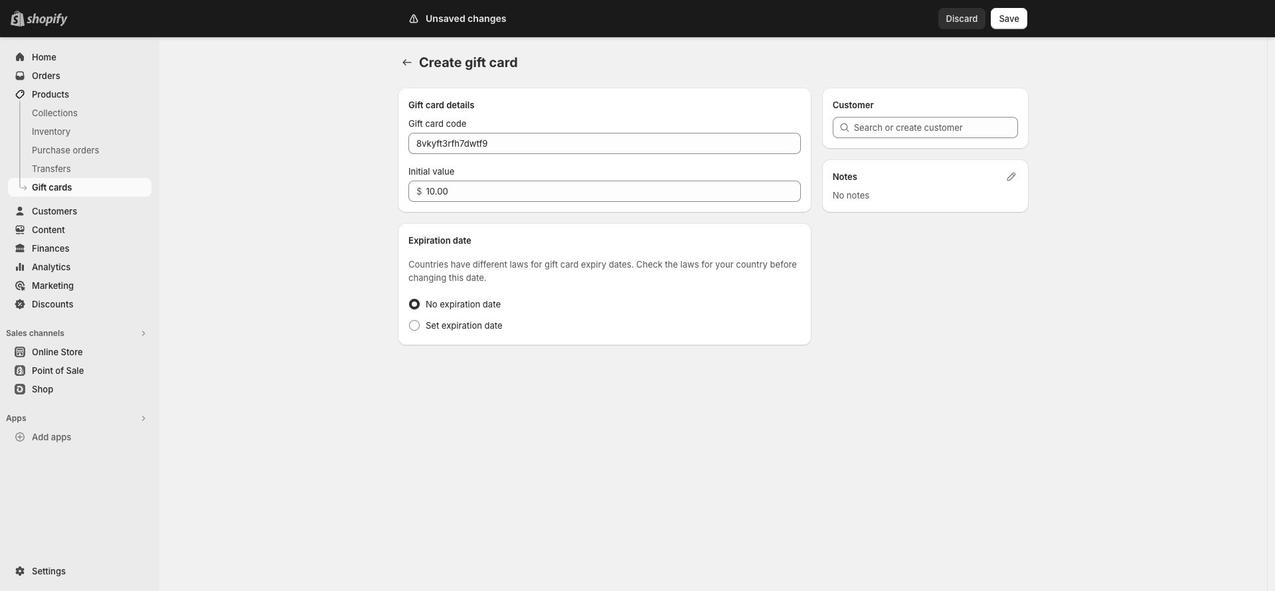 Task type: describe. For each thing, give the bounding box(es) containing it.
Search or create customer text field
[[854, 117, 1018, 138]]

shopify image
[[29, 13, 70, 27]]



Task type: vqa. For each thing, say whether or not it's contained in the screenshot.
Create from template BUTTON
no



Task type: locate. For each thing, give the bounding box(es) containing it.
None text field
[[409, 133, 801, 154]]

  text field
[[426, 181, 801, 202]]



